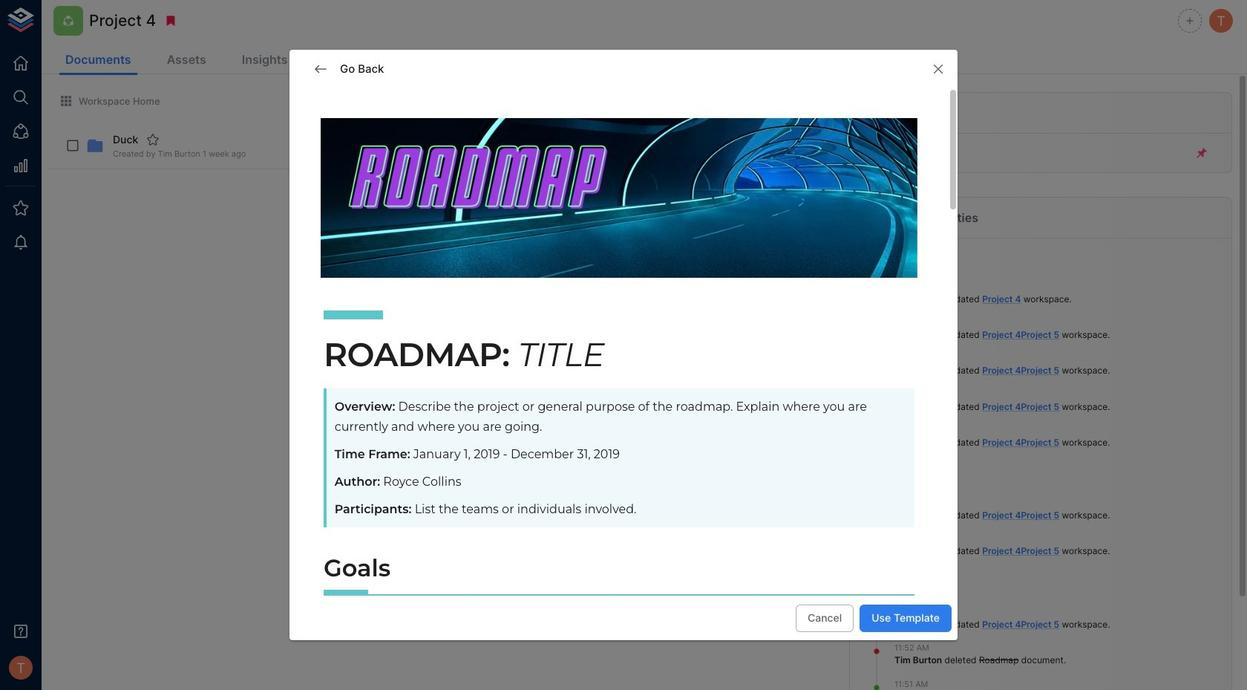 Task type: vqa. For each thing, say whether or not it's contained in the screenshot.
bottommost Bookmark image
no



Task type: locate. For each thing, give the bounding box(es) containing it.
favorite image
[[146, 133, 160, 146]]

dialog
[[290, 50, 958, 690]]



Task type: describe. For each thing, give the bounding box(es) containing it.
unpin image
[[1196, 146, 1209, 160]]

remove bookmark image
[[164, 14, 178, 27]]



